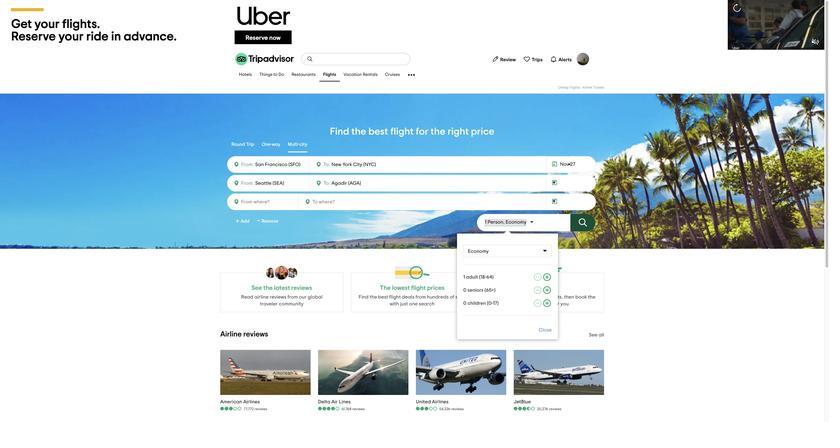 Task type: locate. For each thing, give the bounding box(es) containing it.
find
[[330, 127, 349, 137], [359, 295, 369, 300]]

0 vertical spatial airline
[[583, 86, 592, 89]]

reviews for 77,772 reviews
[[255, 408, 267, 412]]

from
[[288, 295, 298, 300], [416, 295, 426, 300]]

4 of 5 bubbles image
[[318, 407, 340, 412]]

0 vertical spatial right
[[448, 127, 469, 137]]

1 horizontal spatial 1
[[485, 220, 487, 225]]

airlines
[[243, 400, 260, 405], [432, 400, 449, 405]]

from: up from where? text box
[[241, 181, 254, 186]]

1 vertical spatial to
[[520, 295, 525, 300]]

27
[[570, 162, 575, 167]]

20,276 reviews link
[[514, 407, 562, 412]]

54,236 reviews
[[439, 408, 464, 412]]

1 from where? text field from the top
[[254, 160, 305, 169]]

0 vertical spatial flights
[[323, 73, 336, 77]]

1 from: from the top
[[241, 162, 254, 167]]

0 horizontal spatial 1
[[463, 275, 465, 280]]

profile picture image
[[577, 53, 589, 65]]

see left all
[[589, 333, 598, 338]]

1 vertical spatial to:
[[323, 181, 330, 186]]

0 vertical spatial -
[[581, 86, 582, 89]]

see
[[252, 285, 262, 292], [589, 333, 598, 338]]

0 horizontal spatial -
[[257, 216, 260, 226]]

reviews inside the 77,772 reviews 'link'
[[255, 408, 267, 412]]

0 vertical spatial from:
[[241, 162, 254, 167]]

find inside find the best flight deals from hundreds of sites with just one search
[[359, 295, 369, 300]]

1 vertical spatial 0
[[463, 301, 467, 306]]

2 airlines from the left
[[432, 400, 449, 405]]

from: for from where? text field corresponding to topmost to where? text box
[[241, 162, 254, 167]]

airlines inside american airlines link
[[243, 400, 260, 405]]

0 vertical spatial see
[[252, 285, 262, 292]]

all
[[599, 333, 604, 338]]

1 horizontal spatial 3 of 5 bubbles image
[[416, 407, 438, 412]]

right inside use flyscore to compare flights, then book the one that is right for you
[[541, 302, 552, 307]]

vacation
[[344, 73, 362, 77]]

3 of 5 bubbles image inside the 77,772 reviews 'link'
[[220, 407, 242, 412]]

0 vertical spatial find
[[330, 127, 349, 137]]

united airlines link
[[416, 399, 464, 406]]

1 0 from the top
[[463, 288, 467, 293]]

1 left adult
[[463, 275, 465, 280]]

20,276
[[537, 408, 548, 412]]

1 horizontal spatial flyscore
[[531, 285, 555, 292]]

64)
[[487, 275, 494, 280]]

traveler community
[[260, 302, 304, 307]]

0 seniors (65+)
[[463, 288, 496, 293]]

0
[[463, 288, 467, 293], [463, 301, 467, 306]]

2 3 of 5 bubbles image from the left
[[416, 407, 438, 412]]

0 vertical spatial 1
[[485, 220, 487, 225]]

economy
[[506, 220, 527, 225], [468, 249, 489, 254]]

0 vertical spatial from where? text field
[[254, 160, 305, 169]]

0 vertical spatial to
[[274, 73, 278, 77]]

To where? text field
[[330, 161, 387, 169], [330, 179, 387, 188], [311, 198, 365, 206]]

rentals
[[363, 73, 378, 77]]

0 horizontal spatial airlines
[[243, 400, 260, 405]]

flight inside find the best flight deals from hundreds of sites with just one search
[[389, 295, 401, 300]]

best for deals
[[378, 295, 388, 300]]

to left do
[[274, 73, 278, 77]]

american
[[220, 400, 242, 405]]

best inside find the best flight deals from hundreds of sites with just one search
[[378, 295, 388, 300]]

1 vertical spatial economy
[[468, 249, 489, 254]]

1 vertical spatial flight
[[389, 295, 401, 300]]

right left price
[[448, 127, 469, 137]]

flight prices
[[411, 285, 445, 292]]

From where? text field
[[240, 198, 294, 207]]

seniors
[[468, 288, 484, 293]]

city
[[300, 142, 307, 147]]

0 horizontal spatial to
[[274, 73, 278, 77]]

1 vertical spatial 1
[[463, 275, 465, 280]]

from where? text field up from where? text box
[[254, 179, 305, 188]]

1 vertical spatial airline
[[220, 331, 242, 339]]

flights left the vacation
[[323, 73, 336, 77]]

close
[[539, 328, 552, 333]]

airlines up 77,772
[[243, 400, 260, 405]]

0 vertical spatial flight
[[390, 127, 414, 137]]

3 of 5 bubbles image down united
[[416, 407, 438, 412]]

1 horizontal spatial flights
[[570, 86, 580, 89]]

flight up with
[[389, 295, 401, 300]]

advertisement region
[[0, 0, 825, 50]]

delta
[[318, 400, 330, 405]]

reviews inside 54,236 reviews "link"
[[451, 408, 464, 412]]

0 horizontal spatial see
[[252, 285, 262, 292]]

nov
[[560, 162, 569, 167]]

flyscore up one
[[499, 295, 519, 300]]

1 vertical spatial from where? text field
[[254, 179, 305, 188]]

1 vertical spatial to where? text field
[[330, 179, 387, 188]]

1 vertical spatial flyscore
[[499, 295, 519, 300]]

0 down 'sites'
[[463, 301, 467, 306]]

american airlines
[[220, 400, 260, 405]]

one search
[[409, 302, 435, 307]]

77,772 reviews link
[[220, 407, 267, 412]]

one-way link
[[262, 138, 280, 153]]

0 horizontal spatial 3 of 5 bubbles image
[[220, 407, 242, 412]]

1 left person
[[485, 220, 487, 225]]

0 horizontal spatial flights
[[323, 73, 336, 77]]

right right is
[[541, 302, 552, 307]]

jetblue link
[[514, 399, 562, 406]]

flights
[[323, 73, 336, 77], [570, 86, 580, 89]]

reviews inside 61,768 reviews link
[[352, 408, 365, 412]]

delta air lines link
[[318, 399, 365, 406]]

0 horizontal spatial right
[[448, 127, 469, 137]]

the for find the best flight deals from hundreds of sites with just one search
[[370, 295, 377, 300]]

airline
[[583, 86, 592, 89], [220, 331, 242, 339]]

2 from from the left
[[416, 295, 426, 300]]

right
[[448, 127, 469, 137], [541, 302, 552, 307]]

see up airline in the bottom of the page
[[252, 285, 262, 292]]

1 vertical spatial see
[[589, 333, 598, 338]]

1 horizontal spatial find
[[359, 295, 369, 300]]

alerts link
[[548, 53, 574, 65]]

alerts
[[559, 57, 572, 62]]

way
[[272, 142, 280, 147]]

one
[[517, 302, 525, 307]]

0 horizontal spatial flyscore
[[499, 295, 519, 300]]

reviews
[[291, 285, 312, 292], [270, 295, 286, 300], [243, 331, 268, 339], [352, 408, 365, 412], [255, 408, 267, 412], [451, 408, 464, 412], [549, 408, 562, 412]]

find the best flight for the right price
[[330, 127, 494, 137]]

economy up 1 adult (18-64)
[[468, 249, 489, 254]]

from left our at left bottom
[[288, 295, 298, 300]]

1 3 of 5 bubbles image from the left
[[220, 407, 242, 412]]

the inside use flyscore to compare flights, then book the one that is right for you
[[588, 295, 596, 300]]

1 horizontal spatial see
[[589, 333, 598, 338]]

0 vertical spatial to:
[[323, 162, 330, 167]]

1 horizontal spatial airlines
[[432, 400, 449, 405]]

2 from where? text field from the top
[[254, 179, 305, 188]]

adult
[[466, 275, 478, 280]]

0 vertical spatial economy
[[506, 220, 527, 225]]

2 to: from the top
[[323, 181, 330, 186]]

tripadvisor image
[[235, 53, 294, 65]]

remove
[[262, 219, 278, 224]]

review
[[500, 57, 516, 62]]

flight left for
[[390, 127, 414, 137]]

to
[[274, 73, 278, 77], [520, 295, 525, 300]]

united
[[416, 400, 431, 405]]

1 airlines from the left
[[243, 400, 260, 405]]

the lowest flight prices
[[380, 285, 445, 292]]

1 vertical spatial best
[[378, 295, 388, 300]]

round trip link
[[232, 138, 254, 153]]

to:
[[323, 162, 330, 167], [323, 181, 330, 186]]

3 of 5 bubbles image
[[220, 407, 242, 412], [416, 407, 438, 412]]

1 vertical spatial find
[[359, 295, 369, 300]]

0 horizontal spatial from
[[288, 295, 298, 300]]

- left tickets
[[581, 86, 582, 89]]

find the best flight deals from hundreds of sites with just one search
[[359, 295, 466, 307]]

-
[[581, 86, 582, 89], [257, 216, 260, 226]]

17)
[[493, 301, 499, 306]]

61,768
[[342, 408, 351, 412]]

reviews for 20,276 reviews
[[549, 408, 562, 412]]

0 horizontal spatial economy
[[468, 249, 489, 254]]

see for see the latest reviews
[[252, 285, 262, 292]]

flyscore up compare
[[531, 285, 555, 292]]

flights right cheap at top
[[570, 86, 580, 89]]

0 up 'sites'
[[463, 288, 467, 293]]

things to do link
[[256, 69, 288, 82]]

2 from: from the top
[[241, 181, 254, 186]]

1 to: from the top
[[323, 162, 330, 167]]

that
[[526, 302, 536, 307]]

cruises link
[[381, 69, 404, 82]]

1 vertical spatial -
[[257, 216, 260, 226]]

flight for deals
[[389, 295, 401, 300]]

20,276 reviews
[[537, 408, 562, 412]]

0 vertical spatial best
[[368, 127, 388, 137]]

one-way
[[262, 142, 280, 147]]

to: for middle to where? text box
[[323, 181, 330, 186]]

to up one
[[520, 295, 525, 300]]

1 horizontal spatial from
[[416, 295, 426, 300]]

2 0 from the top
[[463, 301, 467, 306]]

flyscore
[[531, 285, 555, 292], [499, 295, 519, 300]]

is
[[537, 302, 540, 307]]

0 horizontal spatial airline
[[220, 331, 242, 339]]

1
[[485, 220, 487, 225], [463, 275, 465, 280]]

1 horizontal spatial -
[[581, 86, 582, 89]]

reviews inside 20,276 reviews 'link'
[[549, 408, 562, 412]]

1 from from the left
[[288, 295, 298, 300]]

0 vertical spatial 0
[[463, 288, 467, 293]]

lowest
[[392, 285, 410, 292]]

airlines for united airlines
[[432, 400, 449, 405]]

1 horizontal spatial right
[[541, 302, 552, 307]]

from: down round trip link
[[241, 162, 254, 167]]

(18-
[[479, 275, 487, 280]]

From where? text field
[[254, 160, 305, 169], [254, 179, 305, 188]]

the inside find the best flight deals from hundreds of sites with just one search
[[370, 295, 377, 300]]

3 of 5 bubbles image inside 54,236 reviews "link"
[[416, 407, 438, 412]]

77,772 reviews
[[244, 408, 267, 412]]

tickets
[[593, 86, 604, 89]]

for
[[416, 127, 429, 137]]

just
[[400, 302, 408, 307]]

None search field
[[302, 54, 410, 65]]

61,768 reviews link
[[318, 407, 365, 412]]

airlines up 54,236 reviews "link"
[[432, 400, 449, 405]]

from where? text field down way
[[254, 160, 305, 169]]

(65+)
[[485, 288, 496, 293]]

0 horizontal spatial find
[[330, 127, 349, 137]]

1 vertical spatial right
[[541, 302, 552, 307]]

1 vertical spatial from:
[[241, 181, 254, 186]]

0 for 0 children (0-17)
[[463, 301, 467, 306]]

latest
[[274, 285, 290, 292]]

1 horizontal spatial to
[[520, 295, 525, 300]]

search image
[[307, 56, 313, 62]]

from up one search
[[416, 295, 426, 300]]

flight
[[390, 127, 414, 137], [389, 295, 401, 300]]

best for for
[[368, 127, 388, 137]]

3 of 5 bubbles image down "american"
[[220, 407, 242, 412]]

economy right ,
[[506, 220, 527, 225]]

- left remove
[[257, 216, 260, 226]]

airlines inside the united airlines link
[[432, 400, 449, 405]]

find for find the best flight deals from hundreds of sites with just one search
[[359, 295, 369, 300]]

from where? text field for topmost to where? text box
[[254, 160, 305, 169]]

54,236 reviews link
[[416, 407, 464, 412]]

+
[[236, 218, 239, 226]]



Task type: describe. For each thing, give the bounding box(es) containing it.
nov 27
[[560, 162, 575, 167]]

,
[[503, 220, 505, 225]]

0 children (0-17)
[[463, 301, 499, 306]]

children
[[468, 301, 486, 306]]

1 vertical spatial flights
[[570, 86, 580, 89]]

77,772
[[244, 408, 254, 412]]

to inside use flyscore to compare flights, then book the one that is right for you
[[520, 295, 525, 300]]

flyscore inside use flyscore to compare flights, then book the one that is right for you
[[499, 295, 519, 300]]

multi-city link
[[288, 138, 307, 153]]

round trip
[[232, 142, 254, 147]]

multi-city
[[288, 142, 307, 147]]

airlines for american airlines
[[243, 400, 260, 405]]

see for see all
[[589, 333, 598, 338]]

things
[[259, 73, 273, 77]]

add
[[241, 219, 250, 224]]

cruises
[[385, 73, 400, 77]]

0 for 0 seniors (65+)
[[463, 288, 467, 293]]

round
[[232, 142, 245, 147]]

then
[[564, 295, 574, 300]]

person
[[488, 220, 503, 225]]

see all link
[[589, 333, 604, 338]]

sites
[[455, 295, 466, 300]]

cheap
[[558, 86, 569, 89]]

our
[[299, 295, 307, 300]]

hotels
[[239, 73, 252, 77]]

to: for topmost to where? text box
[[323, 162, 330, 167]]

vacation rentals link
[[340, 69, 381, 82]]

reviews for airline reviews
[[243, 331, 268, 339]]

reviews for 61,768 reviews
[[352, 408, 365, 412]]

do
[[279, 73, 284, 77]]

hundreds
[[427, 295, 449, 300]]

things to do
[[259, 73, 284, 77]]

3 of 5 bubbles image for united
[[416, 407, 438, 412]]

1 for 1 person , economy
[[485, 220, 487, 225]]

reviews for 54,236 reviews
[[451, 408, 464, 412]]

the for find the best flight for the right price
[[351, 127, 366, 137]]

restaurants link
[[288, 69, 319, 82]]

1 horizontal spatial airline
[[583, 86, 592, 89]]

use
[[490, 295, 498, 300]]

restaurants
[[292, 73, 316, 77]]

trips link
[[521, 53, 545, 65]]

3.5 of 5 bubbles image
[[514, 407, 536, 412]]

54,236
[[439, 408, 451, 412]]

airline reviews link
[[220, 331, 268, 339]]

flights link
[[319, 69, 340, 82]]

review link
[[489, 53, 518, 65]]

airline
[[254, 295, 269, 300]]

reviews inside read airline reviews from our global traveler community
[[270, 295, 286, 300]]

read
[[241, 295, 253, 300]]

the for see the latest reviews
[[263, 285, 273, 292]]

from inside read airline reviews from our global traveler community
[[288, 295, 298, 300]]

lines
[[339, 400, 351, 405]]

0 vertical spatial to where? text field
[[330, 161, 387, 169]]

from inside find the best flight deals from hundreds of sites with just one search
[[416, 295, 426, 300]]

from: for middle to where? text box from where? text field
[[241, 181, 254, 186]]

see the latest reviews
[[252, 285, 312, 292]]

3 of 5 bubbles image for american
[[220, 407, 242, 412]]

from where? text field for middle to where? text box
[[254, 179, 305, 188]]

deals
[[402, 295, 415, 300]]

see all
[[589, 333, 604, 338]]

global
[[308, 295, 322, 300]]

air
[[331, 400, 338, 405]]

airline reviews
[[220, 331, 268, 339]]

trip
[[246, 142, 254, 147]]

2 vertical spatial to where? text field
[[311, 198, 365, 206]]

61,768 reviews
[[342, 408, 365, 412]]

cheap flights - airline tickets
[[558, 86, 604, 89]]

(0-
[[487, 301, 493, 306]]

jetblue
[[514, 400, 531, 405]]

with
[[390, 302, 399, 307]]

vacation rentals
[[344, 73, 378, 77]]

- remove
[[257, 216, 278, 226]]

compare
[[526, 295, 547, 300]]

book
[[575, 295, 587, 300]]

delta air lines
[[318, 400, 351, 405]]

+ add
[[236, 218, 250, 226]]

for you
[[553, 302, 569, 307]]

hotels link
[[235, 69, 256, 82]]

trips
[[532, 57, 543, 62]]

flight for for
[[390, 127, 414, 137]]

flights,
[[548, 295, 563, 300]]

find for find the best flight for the right price
[[330, 127, 349, 137]]

one-
[[262, 142, 272, 147]]

0 vertical spatial flyscore
[[531, 285, 555, 292]]

multi-
[[288, 142, 300, 147]]

1 for 1 adult (18-64)
[[463, 275, 465, 280]]

price
[[471, 127, 494, 137]]

united airlines
[[416, 400, 449, 405]]

of
[[450, 295, 454, 300]]

1 horizontal spatial economy
[[506, 220, 527, 225]]

to inside "link"
[[274, 73, 278, 77]]

1 adult (18-64)
[[463, 275, 494, 280]]



Task type: vqa. For each thing, say whether or not it's contained in the screenshot.
Find associated with Find the best flight deals from hundreds of sites with just one search
yes



